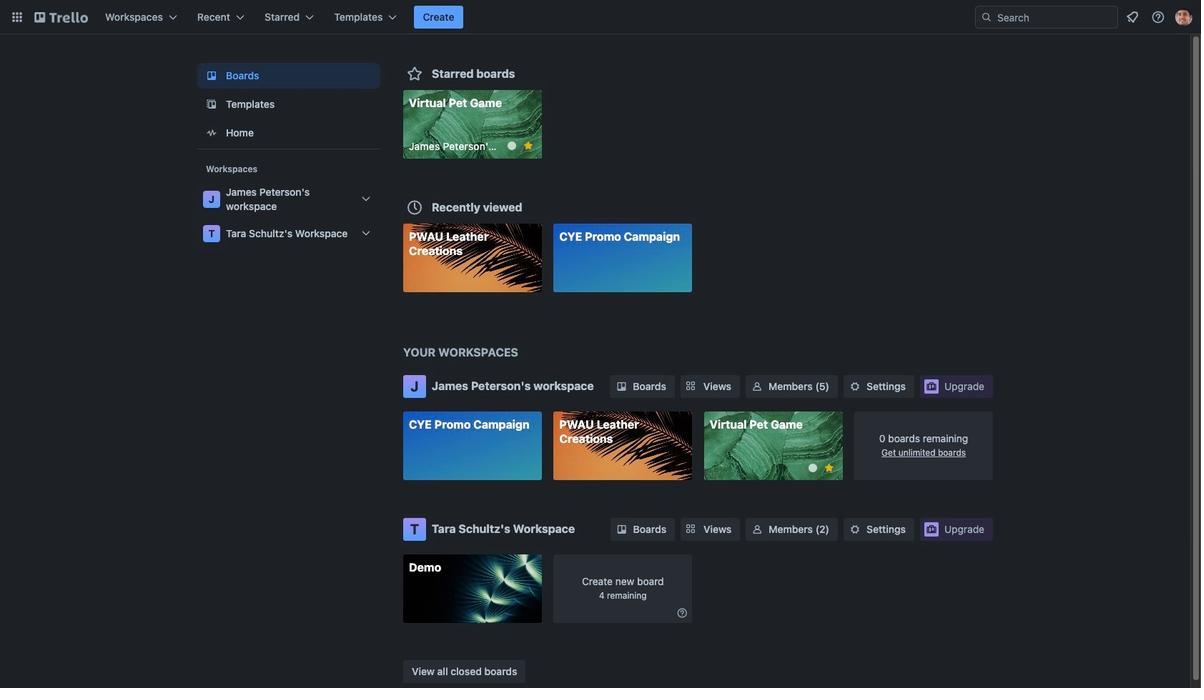 Task type: describe. For each thing, give the bounding box(es) containing it.
james peterson (jamespeterson93) image
[[1176, 9, 1193, 26]]

open information menu image
[[1151, 10, 1166, 24]]

template board image
[[203, 96, 220, 113]]

there is new activity on this board. image
[[809, 464, 817, 473]]

0 notifications image
[[1124, 9, 1141, 26]]

click to unstar this board. it will be removed from your starred list. image for there is new activity on this board. image
[[522, 139, 535, 152]]

2 sm image from the left
[[750, 522, 765, 537]]



Task type: vqa. For each thing, say whether or not it's contained in the screenshot.
a inside ideas are created and share here through a card. here you can describe what you'd like to accomplish. for example you can follow three simple questions to create the card related to your idea:
no



Task type: locate. For each thing, give the bounding box(es) containing it.
0 horizontal spatial sm image
[[615, 522, 629, 537]]

back to home image
[[34, 6, 88, 29]]

1 vertical spatial click to unstar this board. it will be removed from your starred list. image
[[823, 462, 836, 475]]

primary element
[[0, 0, 1202, 34]]

click to unstar this board. it will be removed from your starred list. image right there is new activity on this board. image
[[522, 139, 535, 152]]

1 horizontal spatial sm image
[[750, 522, 765, 537]]

board image
[[203, 67, 220, 84]]

home image
[[203, 124, 220, 142]]

Search field
[[976, 6, 1119, 29]]

there is new activity on this board. image
[[508, 142, 516, 150]]

1 sm image from the left
[[615, 522, 629, 537]]

sm image
[[615, 522, 629, 537], [750, 522, 765, 537]]

1 horizontal spatial click to unstar this board. it will be removed from your starred list. image
[[823, 462, 836, 475]]

0 vertical spatial click to unstar this board. it will be removed from your starred list. image
[[522, 139, 535, 152]]

click to unstar this board. it will be removed from your starred list. image right there is new activity on this board. icon
[[823, 462, 836, 475]]

0 horizontal spatial click to unstar this board. it will be removed from your starred list. image
[[522, 139, 535, 152]]

click to unstar this board. it will be removed from your starred list. image
[[522, 139, 535, 152], [823, 462, 836, 475]]

search image
[[981, 11, 993, 23]]

sm image
[[615, 380, 629, 394], [750, 380, 765, 394], [848, 380, 863, 394], [848, 522, 863, 537], [675, 606, 690, 620]]

click to unstar this board. it will be removed from your starred list. image for there is new activity on this board. icon
[[823, 462, 836, 475]]



